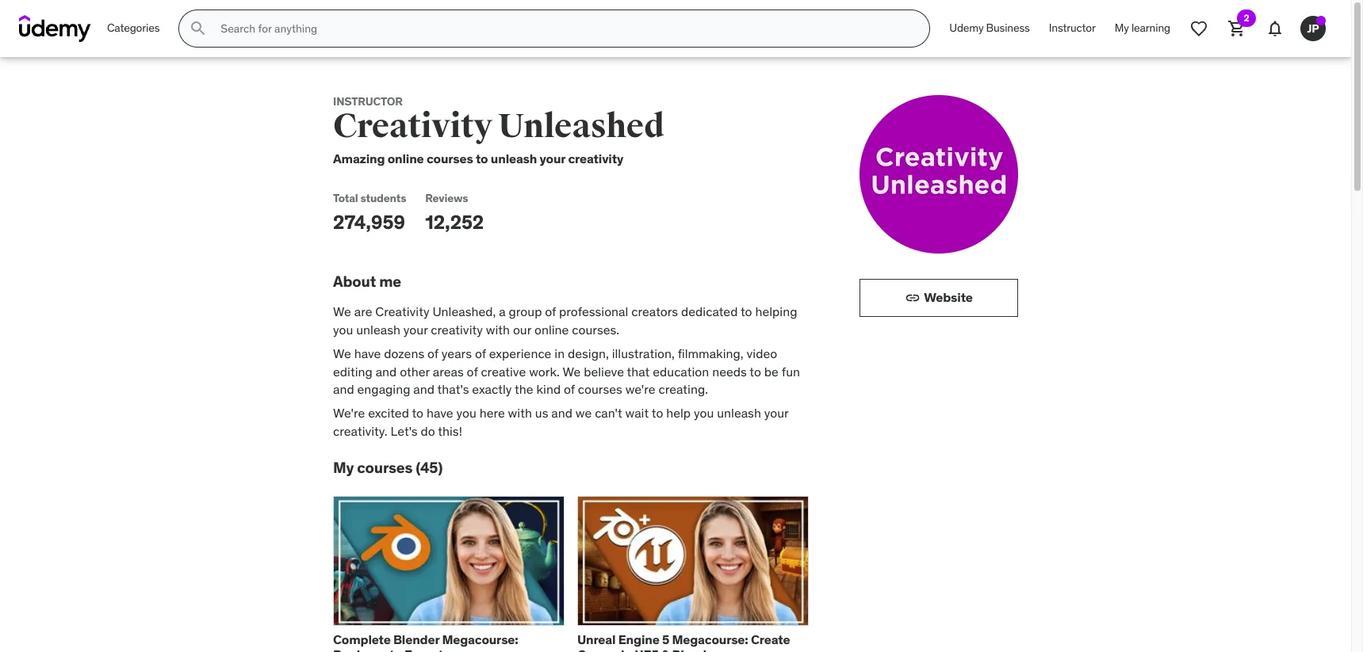Task type: vqa. For each thing, say whether or not it's contained in the screenshot.
areas
yes



Task type: describe. For each thing, give the bounding box(es) containing it.
have inside we're excited to have you here with us and we can't wait to help you unleash your creativity. let's do this!
[[427, 406, 453, 421]]

of inside we are creativity unleashed, a group of professional creators dedicated to helping you unleash your creativity with our online courses.
[[545, 304, 556, 320]]

and inside we're excited to have you here with us and we can't wait to help you unleash your creativity. let's do this!
[[551, 406, 573, 421]]

complete blender megacourse: beginner to expert link
[[333, 632, 518, 653]]

of up areas on the bottom left of the page
[[428, 346, 439, 362]]

we have dozens of years of experience in design, illustration, filmmaking, video editing and other areas of creative work. we believe that education needs to be fun and engaging and that's exactly the kind of courses we're creating.
[[333, 346, 800, 397]]

unleash inside we are creativity unleashed, a group of professional creators dedicated to helping you unleash your creativity with our online courses.
[[356, 322, 400, 338]]

business
[[986, 21, 1030, 35]]

courses inside the we have dozens of years of experience in design, illustration, filmmaking, video editing and other areas of creative work. we believe that education needs to be fun and engaging and that's exactly the kind of courses we're creating.
[[578, 381, 622, 397]]

your inside instructor creativity unleashed amazing online courses to unleash your creativity
[[540, 151, 566, 166]]

you have alerts image
[[1317, 16, 1326, 25]]

have inside the we have dozens of years of experience in design, illustration, filmmaking, video editing and other areas of creative work. we believe that education needs to be fun and engaging and that's exactly the kind of courses we're creating.
[[354, 346, 381, 362]]

excited
[[368, 406, 409, 421]]

games
[[577, 647, 618, 653]]

in inside "unreal engine 5 megacourse: create games in ue5 & blender"
[[621, 647, 632, 653]]

years
[[442, 346, 472, 362]]

0 horizontal spatial courses
[[357, 458, 413, 478]]

helping
[[755, 304, 797, 320]]

instructor creativity unleashed amazing online courses to unleash your creativity
[[333, 94, 665, 166]]

education
[[653, 364, 709, 380]]

udemy image
[[19, 15, 91, 42]]

we're
[[333, 406, 365, 421]]

274,959
[[333, 210, 405, 235]]

of down "years"
[[467, 364, 478, 380]]

(45)
[[416, 458, 443, 478]]

are
[[354, 304, 372, 320]]

reviews
[[425, 191, 468, 205]]

blender inside complete blender megacourse: beginner to expert
[[393, 632, 440, 648]]

exactly
[[472, 381, 512, 397]]

small image
[[905, 290, 921, 306]]

to inside instructor creativity unleashed amazing online courses to unleash your creativity
[[476, 151, 488, 166]]

unleash inside we're excited to have you here with us and we can't wait to help you unleash your creativity. let's do this!
[[717, 406, 761, 421]]

our
[[513, 322, 531, 338]]

you inside we are creativity unleashed, a group of professional creators dedicated to helping you unleash your creativity with our online courses.
[[333, 322, 353, 338]]

creativity.
[[333, 423, 388, 439]]

12,252
[[425, 210, 484, 235]]

this!
[[438, 423, 462, 439]]

unleash inside instructor creativity unleashed amazing online courses to unleash your creativity
[[491, 151, 537, 166]]

illustration,
[[612, 346, 675, 362]]

categories
[[107, 21, 160, 35]]

be
[[764, 364, 779, 380]]

5
[[662, 632, 670, 648]]

unreal
[[577, 632, 616, 648]]

jp link
[[1294, 10, 1332, 48]]

courses inside instructor creativity unleashed amazing online courses to unleash your creativity
[[427, 151, 473, 166]]

submit search image
[[189, 19, 208, 38]]

online inside instructor creativity unleashed amazing online courses to unleash your creativity
[[388, 151, 424, 166]]

believe
[[584, 364, 624, 380]]

design,
[[568, 346, 609, 362]]

the
[[515, 381, 533, 397]]

blender inside "unreal engine 5 megacourse: create games in ue5 & blender"
[[672, 647, 718, 653]]

your inside we're excited to have you here with us and we can't wait to help you unleash your creativity. let's do this!
[[764, 406, 789, 421]]

we're
[[626, 381, 656, 397]]

shopping cart with 2 items image
[[1228, 19, 1247, 38]]

engaging
[[357, 381, 410, 397]]

here
[[480, 406, 505, 421]]

and up engaging
[[376, 364, 397, 380]]

creativity inside we are creativity unleashed, a group of professional creators dedicated to helping you unleash your creativity with our online courses.
[[375, 304, 430, 320]]

udemy business
[[950, 21, 1030, 35]]

we
[[576, 406, 592, 421]]

about
[[333, 272, 376, 291]]

help
[[666, 406, 691, 421]]

website
[[924, 290, 973, 306]]

your inside we are creativity unleashed, a group of professional creators dedicated to helping you unleash your creativity with our online courses.
[[404, 322, 428, 338]]

can't
[[595, 406, 622, 421]]

that
[[627, 364, 650, 380]]

expert
[[404, 647, 443, 653]]

total students 274,959
[[333, 191, 406, 235]]

experience
[[489, 346, 552, 362]]

beginner
[[333, 647, 387, 653]]

wait
[[625, 406, 649, 421]]

amazing
[[333, 151, 385, 166]]

1 horizontal spatial you
[[456, 406, 476, 421]]

we're excited to have you here with us and we can't wait to help you unleash your creativity. let's do this!
[[333, 406, 789, 439]]

with inside we're excited to have you here with us and we can't wait to help you unleash your creativity. let's do this!
[[508, 406, 532, 421]]

needs
[[712, 364, 747, 380]]

creative
[[481, 364, 526, 380]]

we are creativity unleashed, a group of professional creators dedicated to helping you unleash your creativity with our online courses.
[[333, 304, 797, 338]]

other
[[400, 364, 430, 380]]

website link
[[860, 279, 1018, 317]]



Task type: locate. For each thing, give the bounding box(es) containing it.
we for we have dozens of years of experience in design, illustration, filmmaking, video editing and other areas of creative work. we believe that education needs to be fun and engaging and that's exactly the kind of courses we're creating.
[[333, 346, 351, 362]]

unleashed,
[[433, 304, 496, 320]]

online
[[388, 151, 424, 166], [534, 322, 569, 338]]

to left be
[[750, 364, 761, 380]]

areas
[[433, 364, 464, 380]]

2 vertical spatial unleash
[[717, 406, 761, 421]]

courses
[[427, 151, 473, 166], [578, 381, 622, 397], [357, 458, 413, 478]]

2 vertical spatial your
[[764, 406, 789, 421]]

unreal engine 5 megacourse: create games in ue5 & blender
[[577, 632, 790, 653]]

blender
[[393, 632, 440, 648], [672, 647, 718, 653]]

create
[[751, 632, 790, 648]]

and down other
[[413, 381, 435, 397]]

we up editing
[[333, 346, 351, 362]]

megacourse: inside "unreal engine 5 megacourse: create games in ue5 & blender"
[[672, 632, 748, 648]]

2 vertical spatial courses
[[357, 458, 413, 478]]

kind
[[536, 381, 561, 397]]

video
[[747, 346, 777, 362]]

in left ue5
[[621, 647, 632, 653]]

we down design,
[[563, 364, 581, 380]]

filmmaking,
[[678, 346, 744, 362]]

1 vertical spatial have
[[427, 406, 453, 421]]

total
[[333, 191, 358, 205]]

megacourse: inside complete blender megacourse: beginner to expert
[[442, 632, 518, 648]]

to inside we are creativity unleashed, a group of professional creators dedicated to helping you unleash your creativity with our online courses.
[[741, 304, 752, 320]]

Search for anything text field
[[218, 15, 911, 42]]

0 horizontal spatial you
[[333, 322, 353, 338]]

0 horizontal spatial creativity
[[431, 322, 483, 338]]

creativity down the unleashed
[[568, 151, 624, 166]]

a
[[499, 304, 506, 320]]

wishlist image
[[1190, 19, 1209, 38]]

2 vertical spatial we
[[563, 364, 581, 380]]

creativity up amazing
[[333, 106, 492, 147]]

and right us
[[551, 406, 573, 421]]

0 vertical spatial unleash
[[491, 151, 537, 166]]

courses down let's
[[357, 458, 413, 478]]

professional
[[559, 304, 628, 320]]

0 horizontal spatial online
[[388, 151, 424, 166]]

my learning
[[1115, 21, 1171, 35]]

2 horizontal spatial your
[[764, 406, 789, 421]]

1 vertical spatial your
[[404, 322, 428, 338]]

my learning link
[[1105, 10, 1180, 48]]

instructor up amazing
[[333, 94, 403, 109]]

1 vertical spatial in
[[621, 647, 632, 653]]

of
[[545, 304, 556, 320], [428, 346, 439, 362], [475, 346, 486, 362], [467, 364, 478, 380], [564, 381, 575, 397]]

1 horizontal spatial creativity
[[568, 151, 624, 166]]

dedicated
[[681, 304, 738, 320]]

2 horizontal spatial you
[[694, 406, 714, 421]]

0 vertical spatial have
[[354, 346, 381, 362]]

courses.
[[572, 322, 620, 338]]

we left are
[[333, 304, 351, 320]]

0 horizontal spatial my
[[333, 458, 354, 478]]

let's
[[391, 423, 418, 439]]

online right our
[[534, 322, 569, 338]]

with
[[486, 322, 510, 338], [508, 406, 532, 421]]

unleashed
[[498, 106, 665, 147]]

in up work.
[[555, 346, 565, 362]]

of right kind
[[564, 381, 575, 397]]

unleash down are
[[356, 322, 400, 338]]

my for my courses (45)
[[333, 458, 354, 478]]

you
[[333, 322, 353, 338], [456, 406, 476, 421], [694, 406, 714, 421]]

1 horizontal spatial have
[[427, 406, 453, 421]]

1 horizontal spatial in
[[621, 647, 632, 653]]

0 vertical spatial your
[[540, 151, 566, 166]]

0 vertical spatial with
[[486, 322, 510, 338]]

notifications image
[[1266, 19, 1285, 38]]

0 vertical spatial instructor
[[1049, 21, 1096, 35]]

to
[[476, 151, 488, 166], [741, 304, 752, 320], [750, 364, 761, 380], [412, 406, 424, 421], [652, 406, 663, 421], [389, 647, 402, 653]]

that's
[[437, 381, 469, 397]]

to right wait
[[652, 406, 663, 421]]

dozens
[[384, 346, 424, 362]]

1 vertical spatial instructor
[[333, 94, 403, 109]]

students
[[360, 191, 406, 205]]

unleash down 'needs'
[[717, 406, 761, 421]]

have up editing
[[354, 346, 381, 362]]

my left learning
[[1115, 21, 1129, 35]]

with left us
[[508, 406, 532, 421]]

creativity inside instructor creativity unleashed amazing online courses to unleash your creativity
[[568, 151, 624, 166]]

with inside we are creativity unleashed, a group of professional creators dedicated to helping you unleash your creativity with our online courses.
[[486, 322, 510, 338]]

instructor for instructor
[[1049, 21, 1096, 35]]

1 vertical spatial courses
[[578, 381, 622, 397]]

0 vertical spatial online
[[388, 151, 424, 166]]

editing
[[333, 364, 373, 380]]

courses up reviews at the left top of page
[[427, 151, 473, 166]]

learning
[[1132, 21, 1171, 35]]

categories button
[[98, 10, 169, 48]]

me
[[379, 272, 401, 291]]

2 link
[[1218, 10, 1256, 48]]

and
[[376, 364, 397, 380], [333, 381, 354, 397], [413, 381, 435, 397], [551, 406, 573, 421]]

0 vertical spatial we
[[333, 304, 351, 320]]

creating.
[[659, 381, 708, 397]]

1 horizontal spatial courses
[[427, 151, 473, 166]]

udemy business link
[[940, 10, 1040, 48]]

have
[[354, 346, 381, 362], [427, 406, 453, 421]]

your down be
[[764, 406, 789, 421]]

0 horizontal spatial your
[[404, 322, 428, 338]]

instructor right the business
[[1049, 21, 1096, 35]]

megacourse:
[[442, 632, 518, 648], [672, 632, 748, 648]]

0 vertical spatial my
[[1115, 21, 1129, 35]]

0 horizontal spatial unleash
[[356, 322, 400, 338]]

instructor inside instructor creativity unleashed amazing online courses to unleash your creativity
[[333, 94, 403, 109]]

creativity
[[333, 106, 492, 147], [375, 304, 430, 320]]

&
[[661, 647, 669, 653]]

0 horizontal spatial have
[[354, 346, 381, 362]]

0 horizontal spatial in
[[555, 346, 565, 362]]

about me
[[333, 272, 401, 291]]

2
[[1244, 12, 1250, 24]]

0 vertical spatial in
[[555, 346, 565, 362]]

to up reviews 12,252
[[476, 151, 488, 166]]

1 vertical spatial unleash
[[356, 322, 400, 338]]

complete
[[333, 632, 391, 648]]

0 vertical spatial creativity
[[333, 106, 492, 147]]

with down a
[[486, 322, 510, 338]]

group
[[509, 304, 542, 320]]

instructor link
[[1040, 10, 1105, 48]]

we
[[333, 304, 351, 320], [333, 346, 351, 362], [563, 364, 581, 380]]

1 horizontal spatial blender
[[672, 647, 718, 653]]

your up dozens
[[404, 322, 428, 338]]

creativity unleashed image
[[860, 95, 1018, 254]]

1 horizontal spatial unleash
[[491, 151, 537, 166]]

my down creativity.
[[333, 458, 354, 478]]

to up do
[[412, 406, 424, 421]]

1 vertical spatial online
[[534, 322, 569, 338]]

we for we are creativity unleashed, a group of professional creators dedicated to helping you unleash your creativity with our online courses.
[[333, 304, 351, 320]]

my courses (45)
[[333, 458, 443, 478]]

blender right complete
[[393, 632, 440, 648]]

creativity inside we are creativity unleashed, a group of professional creators dedicated to helping you unleash your creativity with our online courses.
[[431, 322, 483, 338]]

have up this!
[[427, 406, 453, 421]]

online up the 'students'
[[388, 151, 424, 166]]

blender right &
[[672, 647, 718, 653]]

you up editing
[[333, 322, 353, 338]]

my for my learning
[[1115, 21, 1129, 35]]

instructor for instructor creativity unleashed amazing online courses to unleash your creativity
[[333, 94, 403, 109]]

of right group
[[545, 304, 556, 320]]

and down editing
[[333, 381, 354, 397]]

you right help
[[694, 406, 714, 421]]

of right "years"
[[475, 346, 486, 362]]

creators
[[632, 304, 678, 320]]

1 megacourse: from the left
[[442, 632, 518, 648]]

2 megacourse: from the left
[[672, 632, 748, 648]]

to inside complete blender megacourse: beginner to expert
[[389, 647, 402, 653]]

creativity down me
[[375, 304, 430, 320]]

0 horizontal spatial instructor
[[333, 94, 403, 109]]

to left helping
[[741, 304, 752, 320]]

0 vertical spatial creativity
[[568, 151, 624, 166]]

your down the unleashed
[[540, 151, 566, 166]]

do
[[421, 423, 435, 439]]

courses down believe
[[578, 381, 622, 397]]

to inside the we have dozens of years of experience in design, illustration, filmmaking, video editing and other areas of creative work. we believe that education needs to be fun and engaging and that's exactly the kind of courses we're creating.
[[750, 364, 761, 380]]

creativity down unleashed,
[[431, 322, 483, 338]]

1 vertical spatial creativity
[[375, 304, 430, 320]]

complete blender megacourse: beginner to expert
[[333, 632, 518, 653]]

in inside the we have dozens of years of experience in design, illustration, filmmaking, video editing and other areas of creative work. we believe that education needs to be fun and engaging and that's exactly the kind of courses we're creating.
[[555, 346, 565, 362]]

you up this!
[[456, 406, 476, 421]]

we inside we are creativity unleashed, a group of professional creators dedicated to helping you unleash your creativity with our online courses.
[[333, 304, 351, 320]]

1 horizontal spatial online
[[534, 322, 569, 338]]

0 vertical spatial courses
[[427, 151, 473, 166]]

1 horizontal spatial my
[[1115, 21, 1129, 35]]

2 horizontal spatial courses
[[578, 381, 622, 397]]

1 horizontal spatial instructor
[[1049, 21, 1096, 35]]

fun
[[782, 364, 800, 380]]

work.
[[529, 364, 560, 380]]

reviews 12,252
[[425, 191, 484, 235]]

udemy
[[950, 21, 984, 35]]

creativity
[[568, 151, 624, 166], [431, 322, 483, 338]]

unleash down the unleashed
[[491, 151, 537, 166]]

online inside we are creativity unleashed, a group of professional creators dedicated to helping you unleash your creativity with our online courses.
[[534, 322, 569, 338]]

1 vertical spatial we
[[333, 346, 351, 362]]

1 vertical spatial with
[[508, 406, 532, 421]]

0 horizontal spatial megacourse:
[[442, 632, 518, 648]]

1 horizontal spatial megacourse:
[[672, 632, 748, 648]]

engine
[[618, 632, 660, 648]]

jp
[[1307, 21, 1319, 35]]

instructor
[[1049, 21, 1096, 35], [333, 94, 403, 109]]

1 vertical spatial creativity
[[431, 322, 483, 338]]

unleash
[[491, 151, 537, 166], [356, 322, 400, 338], [717, 406, 761, 421]]

to left expert in the left of the page
[[389, 647, 402, 653]]

unreal engine 5 megacourse: create games in ue5 & blender link
[[577, 632, 790, 653]]

2 horizontal spatial unleash
[[717, 406, 761, 421]]

my
[[1115, 21, 1129, 35], [333, 458, 354, 478]]

0 horizontal spatial blender
[[393, 632, 440, 648]]

1 horizontal spatial your
[[540, 151, 566, 166]]

us
[[535, 406, 548, 421]]

1 vertical spatial my
[[333, 458, 354, 478]]

your
[[540, 151, 566, 166], [404, 322, 428, 338], [764, 406, 789, 421]]

ue5
[[635, 647, 659, 653]]

creativity inside instructor creativity unleashed amazing online courses to unleash your creativity
[[333, 106, 492, 147]]



